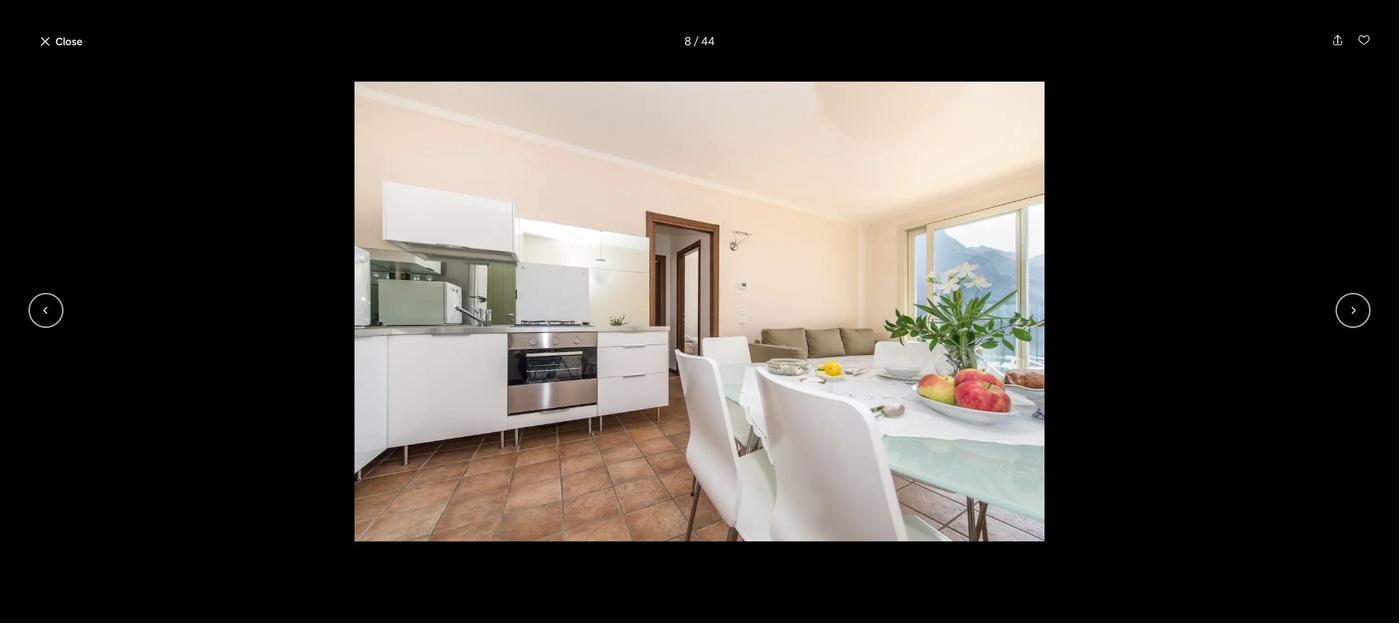 Task type: vqa. For each thing, say whether or not it's contained in the screenshot.
THE GUEST
yes



Task type: locate. For each thing, give the bounding box(es) containing it.
2 piscina image from the top
[[904, 285, 1103, 443]]

1 piscina image from the top
[[904, 115, 1103, 279]]

dialog
[[0, 0, 1399, 624]]

any week button
[[645, 12, 717, 47]]

show
[[998, 406, 1025, 420]]

view from the house's terrace. superlative image
[[424, 441, 691, 620], [424, 441, 691, 620]]

before
[[874, 505, 906, 518]]

lovely
[[407, 74, 464, 99]]

any
[[657, 23, 676, 36]]

any week
[[657, 23, 704, 36]]

guests
[[529, 557, 566, 572]]

1 vertical spatial piscina image
[[904, 285, 1103, 443]]

2
[[339, 487, 345, 503]]

· left 1
[[450, 487, 452, 503]]

listing image 8 image
[[70, 82, 1329, 542], [70, 82, 1329, 542]]

terrazzo vista piscina e vista lago image
[[286, 115, 694, 443]]

8
[[684, 34, 691, 49]]

0 vertical spatial piscina image
[[904, 115, 1103, 279]]

total
[[849, 505, 872, 518]]

loved
[[506, 542, 536, 557]]

entire
[[286, 465, 329, 486]]

· left 3 on the left of page
[[406, 487, 409, 503]]

favorite
[[326, 555, 376, 572]]

on
[[578, 542, 592, 557]]

soggiorno con vista lago e montagne. meraviglioso image
[[700, 285, 898, 443]]

guest
[[332, 542, 370, 558]]

terrace with pool view and lake view image
[[424, 73, 965, 435], [424, 73, 965, 435]]

·
[[406, 487, 409, 503], [450, 487, 452, 503]]

in
[[411, 465, 423, 486]]

1 horizontal spatial ·
[[450, 487, 452, 503]]

living room with lake and mountain views. wonderful image
[[697, 441, 965, 620], [697, 441, 965, 620]]

week
[[678, 23, 704, 36]]

airbnb,
[[414, 557, 454, 572]]

8 / 44
[[684, 34, 715, 49]]

1 · from the left
[[406, 487, 409, 503]]

0 horizontal spatial ·
[[406, 487, 409, 503]]

entire rental unit in riva, italy 2 bedrooms · 3 beds · 1 bath
[[286, 465, 496, 503]]

$325 aud total before taxes
[[849, 484, 933, 518]]

Any week search field
[[566, 12, 823, 47]]

1
[[455, 487, 460, 503]]

2 · from the left
[[450, 487, 452, 503]]

show all photos button
[[969, 401, 1085, 425]]

all
[[1027, 406, 1037, 420]]

the
[[454, 542, 472, 557]]

385
[[712, 542, 739, 563]]

4.85
[[637, 542, 668, 563]]

beds
[[420, 487, 447, 503]]

unit
[[378, 465, 407, 486]]

luxurious. lovely view.
[[312, 74, 513, 99]]

riva,
[[427, 465, 461, 486]]

bath
[[462, 487, 487, 503]]

luxurious.
[[312, 74, 403, 99]]

piscina image
[[904, 115, 1103, 279], [904, 285, 1103, 443]]



Task type: describe. For each thing, give the bounding box(es) containing it.
italy
[[464, 465, 496, 486]]

most
[[475, 542, 503, 557]]

one
[[414, 542, 437, 557]]

taxes
[[908, 505, 933, 518]]

share button
[[998, 77, 1054, 102]]

guest favorite
[[326, 542, 376, 572]]

one of the most loved homes on airbnb, according to guests
[[414, 542, 592, 572]]

view.
[[468, 74, 513, 99]]

44
[[701, 34, 715, 49]]

show all photos
[[998, 406, 1074, 420]]

vista dal terrazzo di casa. superlativa image
[[700, 115, 898, 279]]

$325 aud
[[849, 484, 924, 504]]

/
[[694, 34, 699, 49]]

according
[[457, 557, 512, 572]]

share
[[1021, 83, 1048, 96]]

3
[[411, 487, 418, 503]]

rental
[[332, 465, 375, 486]]

photos
[[1040, 406, 1074, 420]]

homes
[[538, 542, 575, 557]]

to
[[515, 557, 527, 572]]

bedrooms
[[348, 487, 403, 503]]

of
[[440, 542, 451, 557]]



